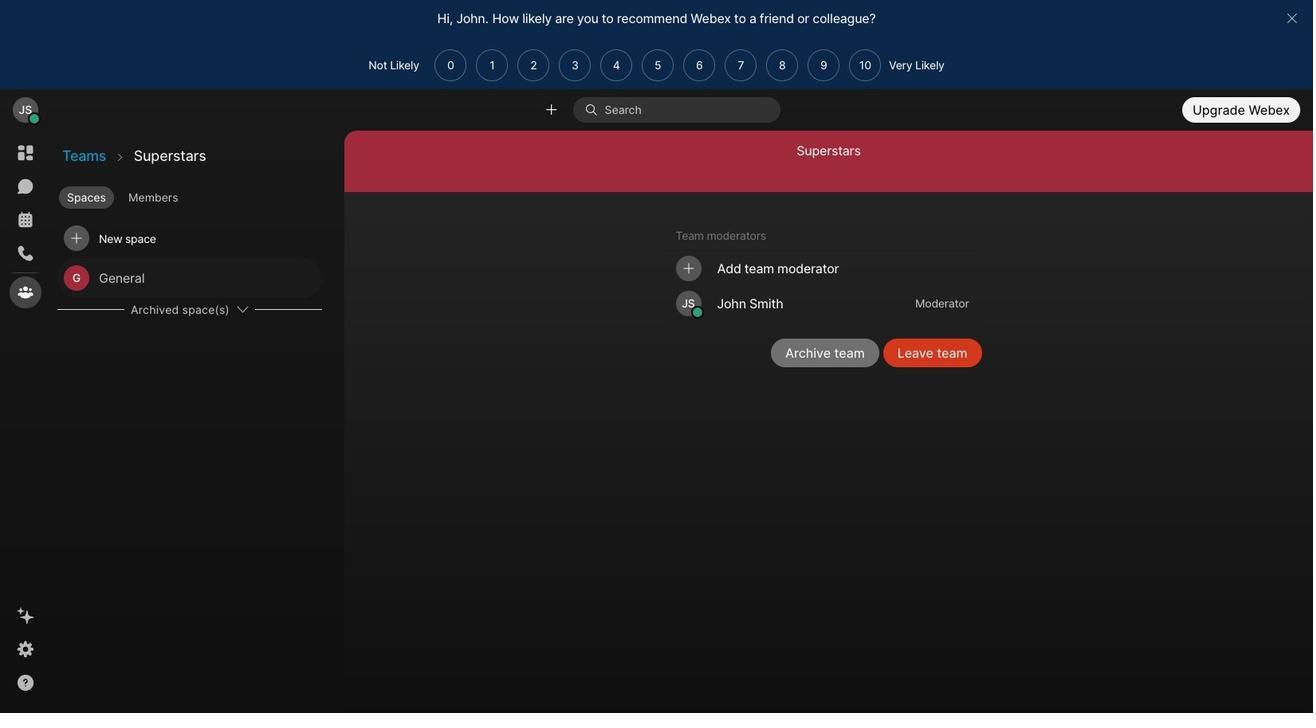Task type: locate. For each thing, give the bounding box(es) containing it.
1 vertical spatial wrapper image
[[692, 307, 703, 318]]

meetings image
[[16, 211, 35, 230]]

dashboard image
[[16, 144, 35, 163]]

john smith list item
[[663, 286, 982, 321]]

wrapper image
[[681, 261, 697, 277], [692, 307, 703, 318]]

teams, has no new notifications image
[[16, 283, 35, 302]]

list item
[[57, 219, 322, 258]]

wrapper image inside add team moderator list item
[[681, 261, 697, 277]]

messaging, has no new notifications image
[[16, 177, 35, 196]]

how likely are you to recommend webex to a friend or colleague? score webex from 0 to 10, 0 is not likely and 10 is very likely. toolbar
[[430, 49, 882, 81]]

close rating section image
[[1286, 12, 1299, 25]]

wrapper image
[[586, 104, 605, 116], [29, 113, 40, 125], [69, 230, 85, 246]]

0 horizontal spatial wrapper image
[[29, 113, 40, 125]]

0 vertical spatial wrapper image
[[681, 261, 697, 277]]

arrow down_16 image
[[236, 303, 249, 316]]

wrapper image up "dashboard" icon
[[29, 113, 40, 125]]

2 horizontal spatial wrapper image
[[586, 104, 605, 116]]

team moderators list
[[663, 251, 982, 322]]

general list item
[[57, 258, 322, 298]]

connect people image
[[544, 102, 560, 118]]

wrapper image right connect people icon
[[586, 104, 605, 116]]

wrapper image right "calls" "icon"
[[69, 230, 85, 246]]

wrapper image inside john smith list item
[[692, 307, 703, 318]]

tab list
[[56, 180, 343, 211]]

what's new image
[[16, 607, 35, 626]]

navigation
[[0, 131, 51, 714]]



Task type: describe. For each thing, give the bounding box(es) containing it.
help image
[[16, 674, 35, 693]]

settings image
[[16, 640, 35, 659]]

calls image
[[16, 244, 35, 263]]

webex tab list
[[10, 137, 41, 309]]

1 horizontal spatial wrapper image
[[69, 230, 85, 246]]

add team moderator list item
[[663, 251, 982, 286]]



Task type: vqa. For each thing, say whether or not it's contained in the screenshot.
navigation
yes



